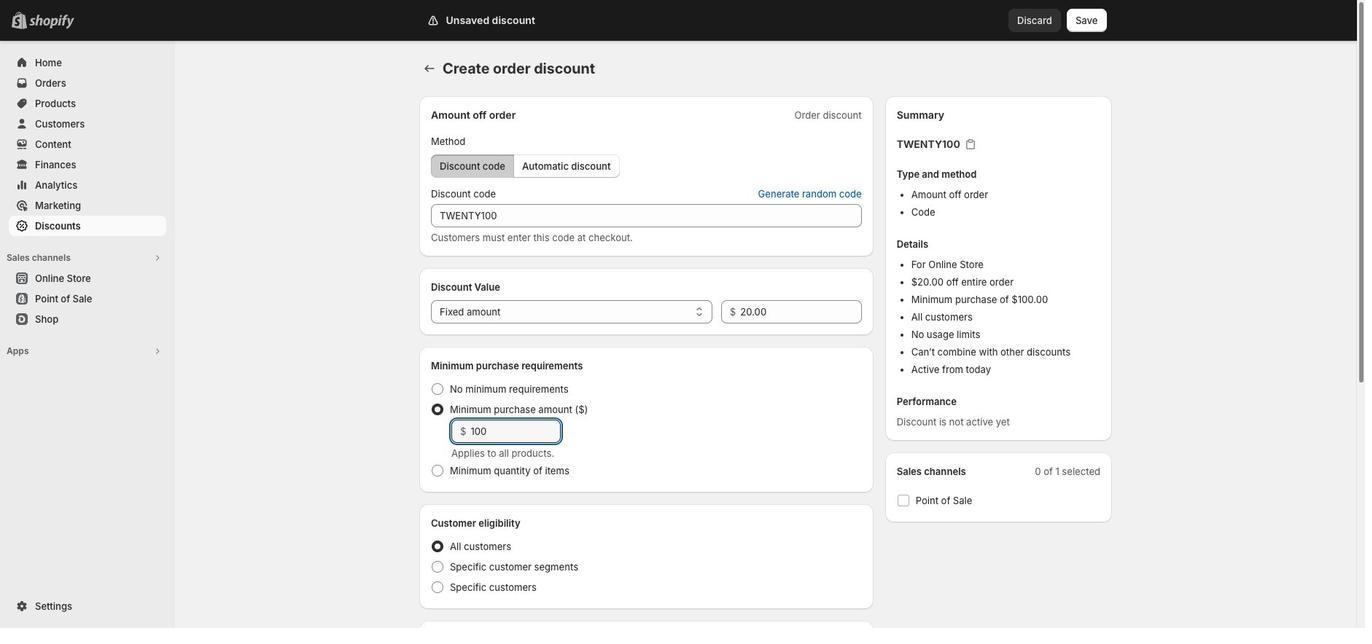 Task type: vqa. For each thing, say whether or not it's contained in the screenshot.
0.00 text field
yes



Task type: describe. For each thing, give the bounding box(es) containing it.
0.00 text field
[[741, 301, 862, 324]]



Task type: locate. For each thing, give the bounding box(es) containing it.
0.00 text field
[[471, 420, 561, 444]]

None text field
[[431, 204, 862, 228]]

shopify image
[[29, 15, 74, 29]]



